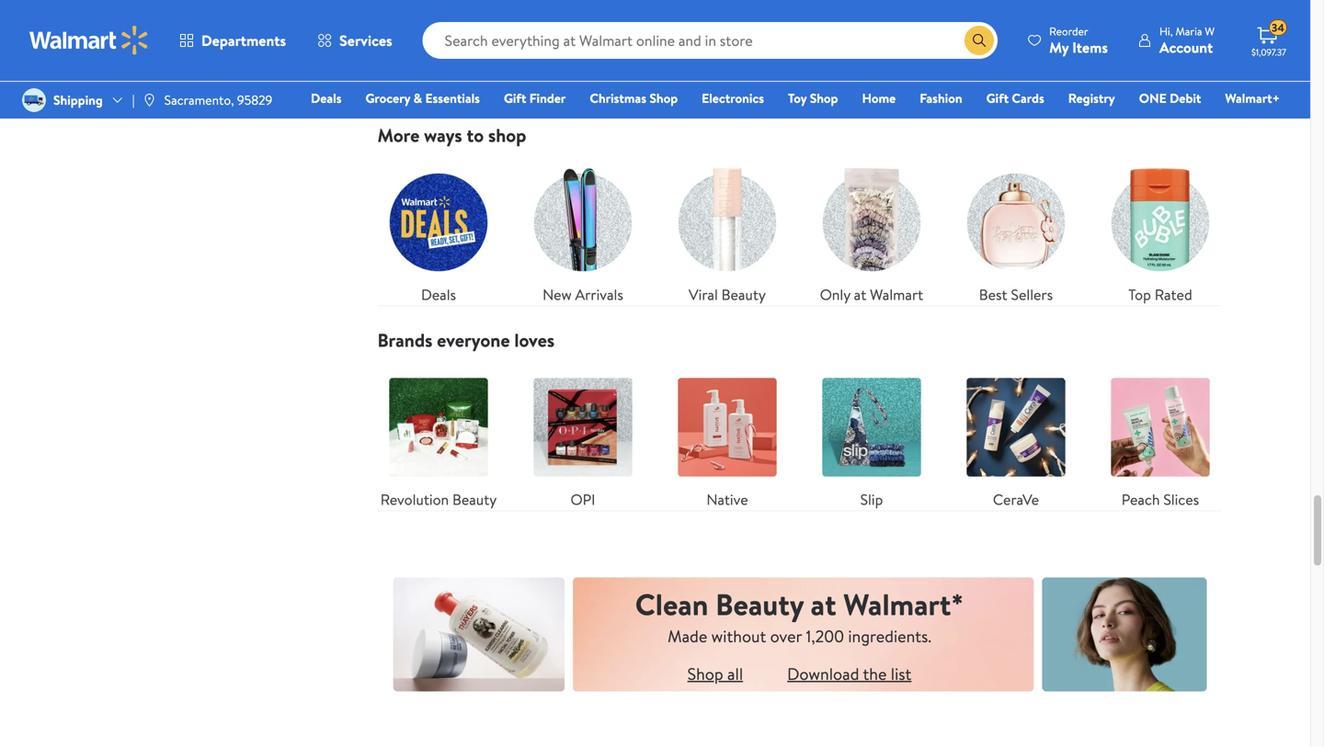 Task type: vqa. For each thing, say whether or not it's contained in the screenshot.
right 'At'
yes



Task type: describe. For each thing, give the bounding box(es) containing it.
registry link
[[1060, 88, 1124, 108]]

electronics link
[[694, 88, 773, 108]]

reorder my items
[[1050, 23, 1108, 57]]

maria
[[1176, 23, 1203, 39]]

download the list
[[788, 663, 912, 686]]

fashion link
[[912, 88, 971, 108]]

new arrivals
[[543, 285, 623, 305]]

beauty for viral
[[722, 285, 766, 305]]

toy shop
[[788, 89, 838, 107]]

shop for christmas shop
[[650, 89, 678, 107]]

slip link
[[811, 367, 933, 511]]

deals link for new arrivals link
[[378, 161, 500, 306]]

sellers
[[1011, 285, 1053, 305]]

walmart
[[870, 285, 924, 305]]

reorder
[[1050, 23, 1089, 39]]

at inside only at walmart link
[[854, 285, 867, 305]]

slip
[[861, 490, 883, 510]]

$1,097.37
[[1252, 46, 1287, 58]]

toy shop link
[[780, 88, 847, 108]]

only
[[820, 285, 851, 305]]

departments button
[[164, 18, 302, 63]]

made
[[668, 626, 708, 649]]

top
[[1129, 285, 1152, 305]]

items
[[1073, 37, 1108, 57]]

essentials
[[425, 89, 480, 107]]

34
[[1272, 20, 1285, 36]]

grocery & essentials link
[[357, 88, 488, 108]]

shop for toy shop
[[810, 89, 838, 107]]

only at walmart
[[820, 285, 924, 305]]

Walmart Site-Wide search field
[[423, 22, 998, 59]]

|
[[132, 91, 135, 109]]

deals inside list
[[421, 285, 456, 305]]

revolution
[[381, 490, 449, 510]]

viral
[[689, 285, 718, 305]]

peach slices
[[1122, 490, 1200, 510]]

account
[[1160, 37, 1213, 57]]

my
[[1050, 37, 1069, 57]]

home link
[[854, 88, 904, 108]]

Search search field
[[423, 22, 998, 59]]

1,200
[[806, 626, 844, 649]]

walmart image
[[29, 26, 149, 55]]

brands everyone loves
[[378, 327, 555, 353]]

viral beauty link
[[666, 161, 789, 306]]

clean
[[635, 585, 709, 626]]

pause image
[[657, 72, 664, 80]]

beauty for clean
[[716, 585, 804, 626]]

cards
[[1012, 89, 1045, 107]]

debit
[[1170, 89, 1202, 107]]

revolution beauty link
[[378, 367, 500, 511]]

0 vertical spatial deals
[[311, 89, 342, 107]]

shop all
[[688, 663, 743, 686]]

more ways to shop
[[378, 122, 527, 148]]

clean beauty at walmart* made without over 1,200 ingredients.
[[635, 585, 964, 649]]

&
[[414, 89, 422, 107]]

grocery & essentials
[[366, 89, 480, 107]]

hi,
[[1160, 23, 1173, 39]]

christmas
[[590, 89, 647, 107]]

cerave link
[[955, 367, 1078, 511]]

finder
[[530, 89, 566, 107]]

revolution beauty
[[381, 490, 497, 510]]

registry
[[1069, 89, 1116, 107]]

sacramento,
[[164, 91, 234, 109]]

opi link
[[522, 367, 644, 511]]



Task type: locate. For each thing, give the bounding box(es) containing it.
carousel controls navigation
[[642, 65, 958, 87]]

ingredients.
[[848, 626, 932, 649]]

1 vertical spatial beauty
[[453, 490, 497, 510]]

1 vertical spatial deals
[[421, 285, 456, 305]]

new arrivals link
[[522, 161, 644, 306]]

christmas shop link
[[582, 88, 686, 108]]

at
[[854, 285, 867, 305], [811, 585, 837, 626]]

beauty
[[722, 285, 766, 305], [453, 490, 497, 510], [716, 585, 804, 626]]

home
[[862, 89, 896, 107]]

gift left finder
[[504, 89, 527, 107]]

1 horizontal spatial deals
[[421, 285, 456, 305]]

beauty for revolution
[[453, 490, 497, 510]]

top rated
[[1129, 285, 1193, 305]]

at inside clean beauty at walmart* made without over 1,200 ingredients.
[[811, 585, 837, 626]]

peach
[[1122, 490, 1160, 510]]

slices
[[1164, 490, 1200, 510]]

list
[[891, 663, 912, 686]]

top rated link
[[1100, 161, 1222, 306]]

deals left grocery
[[311, 89, 342, 107]]

gift finder
[[504, 89, 566, 107]]

gift for gift finder
[[504, 89, 527, 107]]

beauty inside clean beauty at walmart* made without over 1,200 ingredients.
[[716, 585, 804, 626]]

shop right toy
[[810, 89, 838, 107]]

shop all link
[[688, 663, 743, 686]]

1 horizontal spatial gift
[[987, 89, 1009, 107]]

clean beauty at walmart. made without over 1,200 ingredients. shop all image
[[392, 556, 1207, 714]]

1 horizontal spatial shop
[[688, 663, 724, 686]]

1 vertical spatial at
[[811, 585, 837, 626]]

hi, maria w account
[[1160, 23, 1215, 57]]

gift cards
[[987, 89, 1045, 107]]

download the list link
[[788, 663, 912, 686]]

deals
[[311, 89, 342, 107], [421, 285, 456, 305]]

0 vertical spatial deals link
[[303, 88, 350, 108]]

beauty right the revolution
[[453, 490, 497, 510]]

best sellers link
[[955, 161, 1078, 306]]

list containing revolution beauty
[[367, 352, 1233, 511]]

gift
[[504, 89, 527, 107], [987, 89, 1009, 107]]

grocery
[[366, 89, 410, 107]]

one debit link
[[1131, 88, 1210, 108]]

gift left cards
[[987, 89, 1009, 107]]

ways
[[424, 122, 462, 148]]

native link
[[666, 367, 789, 511]]

services button
[[302, 18, 408, 63]]

native
[[707, 490, 748, 510]]

rated
[[1155, 285, 1193, 305]]

at right only
[[854, 285, 867, 305]]

search icon image
[[972, 33, 987, 48]]

2 vertical spatial beauty
[[716, 585, 804, 626]]

one debit
[[1139, 89, 1202, 107]]

0 vertical spatial at
[[854, 285, 867, 305]]

shop inside toy shop link
[[810, 89, 838, 107]]

cerave
[[993, 490, 1039, 510]]

the
[[863, 663, 887, 686]]

shop left all
[[688, 663, 724, 686]]

all
[[728, 663, 743, 686]]

shop
[[488, 122, 527, 148]]

0 horizontal spatial deals
[[311, 89, 342, 107]]

0 horizontal spatial gift
[[504, 89, 527, 107]]

christmas shop
[[590, 89, 678, 107]]

best sellers
[[979, 285, 1053, 305]]

1 vertical spatial list
[[367, 352, 1233, 511]]

0 vertical spatial list
[[367, 147, 1233, 306]]

only at walmart link
[[811, 161, 933, 306]]

to
[[467, 122, 484, 148]]

beauty left 1,200 at the right of the page
[[716, 585, 804, 626]]

opi
[[571, 490, 596, 510]]

shop inside christmas shop 'link'
[[650, 89, 678, 107]]

gift for gift cards
[[987, 89, 1009, 107]]

beauty right viral
[[722, 285, 766, 305]]

 image
[[142, 93, 157, 108]]

peach slices link
[[1100, 367, 1222, 511]]

walmart+ link
[[1217, 88, 1289, 108]]

services
[[339, 30, 392, 51]]

fashion
[[920, 89, 963, 107]]

departments
[[201, 30, 286, 51]]

more
[[378, 122, 420, 148]]

walmart+
[[1226, 89, 1280, 107]]

new
[[543, 285, 572, 305]]

list containing deals
[[367, 147, 1233, 306]]

sacramento, 95829
[[164, 91, 273, 109]]

2 horizontal spatial shop
[[810, 89, 838, 107]]

deals up brands everyone loves
[[421, 285, 456, 305]]

list for brands everyone loves
[[367, 352, 1233, 511]]

0 horizontal spatial deals link
[[303, 88, 350, 108]]

loves
[[515, 327, 555, 353]]

2 gift from the left
[[987, 89, 1009, 107]]

one
[[1139, 89, 1167, 107]]

1 horizontal spatial deals link
[[378, 161, 500, 306]]

1 gift from the left
[[504, 89, 527, 107]]

0 horizontal spatial at
[[811, 585, 837, 626]]

1 vertical spatial deals link
[[378, 161, 500, 306]]

best
[[979, 285, 1008, 305]]

brands
[[378, 327, 433, 353]]

arrivals
[[575, 285, 623, 305]]

1 horizontal spatial at
[[854, 285, 867, 305]]

toy
[[788, 89, 807, 107]]

0 vertical spatial beauty
[[722, 285, 766, 305]]

download
[[788, 663, 860, 686]]

at right over
[[811, 585, 837, 626]]

1 list from the top
[[367, 147, 1233, 306]]

list for more ways to shop
[[367, 147, 1233, 306]]

gift finder link
[[496, 88, 574, 108]]

without
[[712, 626, 767, 649]]

 image
[[22, 88, 46, 112]]

list
[[367, 147, 1233, 306], [367, 352, 1233, 511]]

w
[[1205, 23, 1215, 39]]

shop down the pause icon
[[650, 89, 678, 107]]

shipping
[[53, 91, 103, 109]]

2 list from the top
[[367, 352, 1233, 511]]

95829
[[237, 91, 273, 109]]

over
[[771, 626, 802, 649]]

0 horizontal spatial shop
[[650, 89, 678, 107]]

deals link
[[303, 88, 350, 108], [378, 161, 500, 306]]

deals link for grocery & essentials link
[[303, 88, 350, 108]]

gift cards link
[[978, 88, 1053, 108]]

everyone
[[437, 327, 510, 353]]



